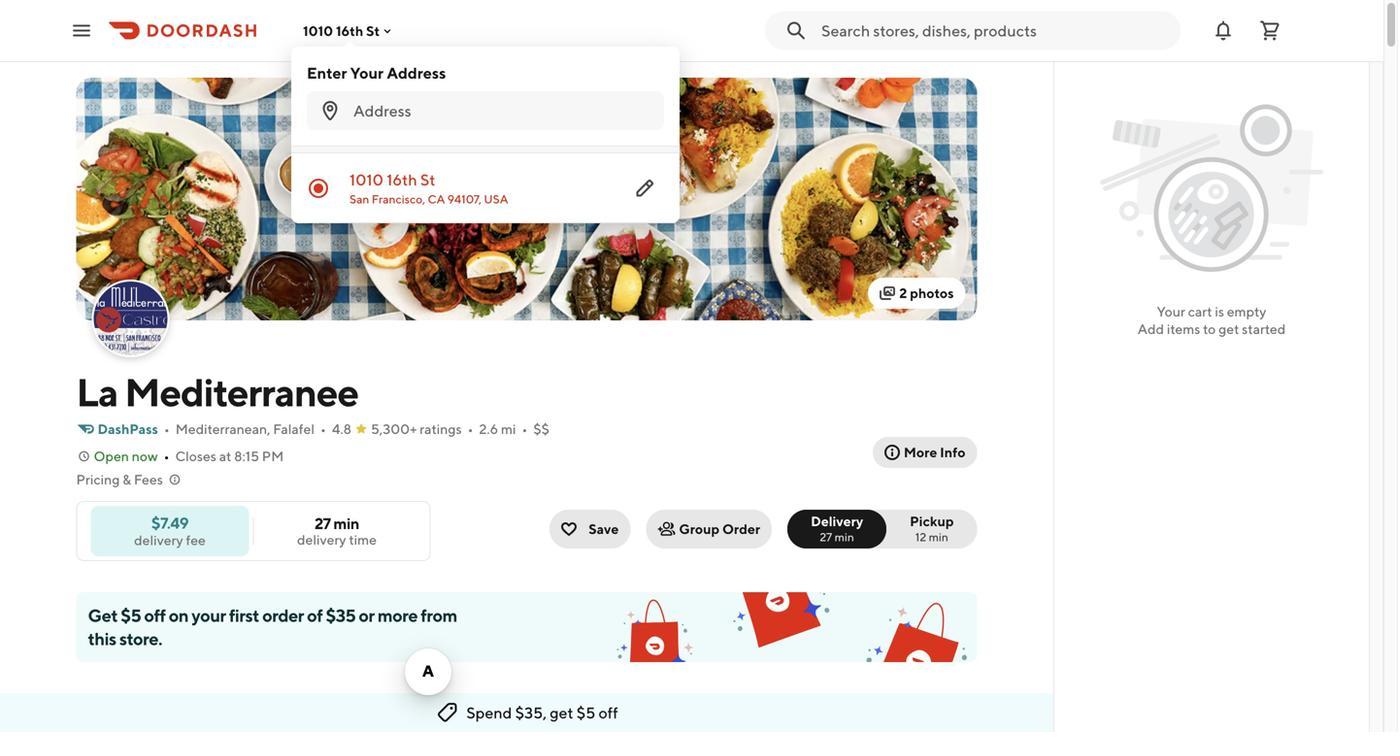 Task type: describe. For each thing, give the bounding box(es) containing it.
pricing & fees
[[76, 472, 163, 488]]

enter
[[307, 64, 347, 82]]

27 min delivery time
[[297, 514, 377, 548]]

&
[[123, 472, 131, 488]]

fees
[[134, 472, 163, 488]]

16th for 1010 16th st
[[336, 23, 363, 39]]

delivery inside 27 min delivery time
[[297, 532, 346, 548]]

2 photos button
[[869, 278, 966, 309]]

$7.49
[[151, 514, 189, 532]]

st for 1010 16th st
[[366, 23, 380, 39]]

ratings
[[420, 421, 462, 437]]

your inside "your cart is empty add items to get started"
[[1157, 304, 1186, 320]]

pickup
[[910, 513, 954, 529]]

delivery
[[811, 513, 864, 529]]

order
[[723, 521, 761, 537]]

order
[[262, 605, 304, 626]]

27 inside delivery 27 min
[[820, 530, 833, 544]]

your cart is empty add items to get started
[[1138, 304, 1286, 337]]

save
[[589, 521, 619, 537]]

more info button
[[873, 437, 978, 468]]

none radio "edit 1010 16th st from saved addresses"
[[291, 153, 680, 223]]

save button
[[550, 510, 631, 549]]

started
[[1242, 321, 1286, 337]]

0 horizontal spatial get
[[550, 704, 574, 722]]

more
[[378, 605, 418, 626]]

first
[[229, 605, 259, 626]]

group order
[[679, 521, 761, 537]]

1 horizontal spatial off
[[599, 704, 618, 722]]

st for 1010 16th st san francisco, ca 94107, usa
[[420, 170, 436, 189]]

5,300+ ratings •
[[371, 421, 473, 437]]

94107,
[[447, 192, 482, 206]]

delivery 27 min
[[811, 513, 864, 544]]

open menu image
[[70, 19, 93, 42]]

8:15
[[234, 448, 259, 464]]

dashpass •
[[98, 421, 170, 437]]

0 items, open order cart image
[[1259, 19, 1282, 42]]

2.6
[[479, 421, 498, 437]]

pricing
[[76, 472, 120, 488]]

spend
[[467, 704, 512, 722]]

$7.49 delivery fee
[[134, 514, 206, 548]]

or
[[359, 605, 375, 626]]

group order button
[[646, 510, 772, 549]]

2 photos
[[900, 285, 954, 301]]

off inside the get $5 off on your first order of $35 or more from this store.
[[144, 605, 166, 626]]

get $5 off on your first order of $35 or more from this store.
[[88, 605, 457, 649]]

photos
[[910, 285, 954, 301]]

16th for 1010 16th st san francisco, ca 94107, usa
[[387, 170, 417, 189]]

mediterranean, falafel
[[176, 421, 315, 437]]

• left 2.6
[[468, 421, 473, 437]]

1 vertical spatial $5
[[577, 704, 596, 722]]

info
[[940, 444, 966, 460]]

• left 4.8
[[320, 421, 326, 437]]

• right now
[[164, 448, 169, 464]]

• right dashpass
[[164, 421, 170, 437]]

francisco,
[[372, 192, 425, 206]]

2
[[900, 285, 907, 301]]

$35,
[[515, 704, 547, 722]]

ca
[[428, 192, 445, 206]]

Enter Your Address text field
[[354, 100, 653, 121]]

mediterranee
[[125, 369, 358, 415]]

1010 16th st san francisco, ca 94107, usa
[[350, 170, 508, 206]]

group
[[679, 521, 720, 537]]



Task type: locate. For each thing, give the bounding box(es) containing it.
1010 for 1010 16th st san francisco, ca 94107, usa
[[350, 170, 384, 189]]

fee
[[186, 532, 206, 548]]

spend $35, get $5 off
[[467, 704, 618, 722]]

cart
[[1188, 304, 1213, 320]]

1 vertical spatial off
[[599, 704, 618, 722]]

16th up enter
[[336, 23, 363, 39]]

1 horizontal spatial your
[[1157, 304, 1186, 320]]

min up $35
[[334, 514, 359, 533]]

la mediterranee
[[76, 369, 358, 415]]

get inside "your cart is empty add items to get started"
[[1219, 321, 1240, 337]]

1 vertical spatial 16th
[[387, 170, 417, 189]]

your
[[350, 64, 384, 82], [1157, 304, 1186, 320]]

falafel
[[273, 421, 315, 437]]

at
[[219, 448, 232, 464]]

0 vertical spatial 16th
[[336, 23, 363, 39]]

pricing & fees button
[[76, 470, 182, 490]]

empty
[[1227, 304, 1267, 320]]

now
[[132, 448, 158, 464]]

1 horizontal spatial $5
[[577, 704, 596, 722]]

get right $35,
[[550, 704, 574, 722]]

•
[[164, 421, 170, 437], [320, 421, 326, 437], [468, 421, 473, 437], [522, 421, 528, 437], [164, 448, 169, 464]]

open now
[[94, 448, 158, 464]]

0 vertical spatial your
[[350, 64, 384, 82]]

san
[[350, 192, 369, 206]]

1010
[[303, 23, 333, 39], [350, 170, 384, 189]]

min inside delivery 27 min
[[835, 530, 855, 544]]

items
[[1167, 321, 1201, 337]]

dashpass
[[98, 421, 158, 437]]

la
[[76, 369, 118, 415]]

min inside pickup 12 min
[[929, 530, 949, 544]]

your right enter
[[350, 64, 384, 82]]

1010 16th st
[[303, 23, 380, 39]]

1 horizontal spatial min
[[835, 530, 855, 544]]

none radio containing 1010 16th st
[[291, 153, 680, 223]]

Store search: begin typing to search for stores available on DoorDash text field
[[822, 20, 1169, 41]]

mediterranean,
[[176, 421, 270, 437]]

off left on
[[144, 605, 166, 626]]

0 horizontal spatial 27
[[315, 514, 331, 533]]

$35
[[326, 605, 356, 626]]

27 down delivery at the bottom of the page
[[820, 530, 833, 544]]

1010 inside 1010 16th st san francisco, ca 94107, usa
[[350, 170, 384, 189]]

None radio
[[291, 153, 680, 223], [788, 510, 887, 549], [875, 510, 978, 549], [788, 510, 887, 549], [875, 510, 978, 549]]

0 vertical spatial st
[[366, 23, 380, 39]]

27 left time
[[315, 514, 331, 533]]

1 vertical spatial st
[[420, 170, 436, 189]]

delivery left the fee at the left of page
[[134, 532, 183, 548]]

get right to
[[1219, 321, 1240, 337]]

min for pickup
[[929, 530, 949, 544]]

st up ca
[[420, 170, 436, 189]]

0 vertical spatial get
[[1219, 321, 1240, 337]]

store.
[[119, 628, 162, 649]]

open
[[94, 448, 129, 464]]

1010 16th st button
[[303, 23, 395, 39]]

12
[[916, 530, 927, 544]]

1010 up enter
[[303, 23, 333, 39]]

mi
[[501, 421, 516, 437]]

$$
[[534, 421, 550, 437]]

$5 right $35,
[[577, 704, 596, 722]]

1 horizontal spatial 27
[[820, 530, 833, 544]]

more info
[[904, 444, 966, 460]]

27 inside 27 min delivery time
[[315, 514, 331, 533]]

delivery
[[297, 532, 346, 548], [134, 532, 183, 548]]

usa
[[484, 192, 508, 206]]

st
[[366, 23, 380, 39], [420, 170, 436, 189]]

pm
[[262, 448, 284, 464]]

0 horizontal spatial $5
[[121, 605, 141, 626]]

0 horizontal spatial off
[[144, 605, 166, 626]]

your
[[192, 605, 226, 626]]

add
[[1138, 321, 1165, 337]]

4.8
[[332, 421, 352, 437]]

0 horizontal spatial 1010
[[303, 23, 333, 39]]

5,300+
[[371, 421, 417, 437]]

• closes at 8:15 pm
[[164, 448, 284, 464]]

st up enter your address
[[366, 23, 380, 39]]

1 horizontal spatial delivery
[[297, 532, 346, 548]]

0 horizontal spatial your
[[350, 64, 384, 82]]

closes
[[175, 448, 216, 464]]

address
[[387, 64, 446, 82]]

min
[[334, 514, 359, 533], [835, 530, 855, 544], [929, 530, 949, 544]]

order methods option group
[[788, 510, 978, 549]]

27
[[315, 514, 331, 533], [820, 530, 833, 544]]

0 horizontal spatial 16th
[[336, 23, 363, 39]]

2 horizontal spatial min
[[929, 530, 949, 544]]

notification bell image
[[1212, 19, 1235, 42]]

0 vertical spatial 1010
[[303, 23, 333, 39]]

la mediterranee image
[[76, 78, 978, 321], [94, 282, 168, 355]]

min inside 27 min delivery time
[[334, 514, 359, 533]]

$5
[[121, 605, 141, 626], [577, 704, 596, 722]]

from
[[421, 605, 457, 626]]

time
[[349, 532, 377, 548]]

0 vertical spatial off
[[144, 605, 166, 626]]

get
[[88, 605, 118, 626]]

more
[[904, 444, 938, 460]]

1 horizontal spatial 1010
[[350, 170, 384, 189]]

is
[[1215, 304, 1225, 320]]

off
[[144, 605, 166, 626], [599, 704, 618, 722]]

1 horizontal spatial st
[[420, 170, 436, 189]]

1 horizontal spatial 16th
[[387, 170, 417, 189]]

delivery inside $7.49 delivery fee
[[134, 532, 183, 548]]

1 vertical spatial get
[[550, 704, 574, 722]]

16th
[[336, 23, 363, 39], [387, 170, 417, 189]]

16th up "francisco,"
[[387, 170, 417, 189]]

2.6 mi • $$
[[479, 421, 550, 437]]

st inside 1010 16th st san francisco, ca 94107, usa
[[420, 170, 436, 189]]

min for delivery
[[835, 530, 855, 544]]

1 vertical spatial 1010
[[350, 170, 384, 189]]

$5 inside the get $5 off on your first order of $35 or more from this store.
[[121, 605, 141, 626]]

on
[[169, 605, 189, 626]]

delivery left time
[[297, 532, 346, 548]]

pickup 12 min
[[910, 513, 954, 544]]

of
[[307, 605, 323, 626]]

edit 1010 16th st from saved addresses image
[[633, 177, 657, 200]]

get
[[1219, 321, 1240, 337], [550, 704, 574, 722]]

enter your address
[[307, 64, 446, 82]]

off right $35,
[[599, 704, 618, 722]]

0 horizontal spatial st
[[366, 23, 380, 39]]

• right mi
[[522, 421, 528, 437]]

this
[[88, 628, 116, 649]]

your up the 'items'
[[1157, 304, 1186, 320]]

16th inside 1010 16th st san francisco, ca 94107, usa
[[387, 170, 417, 189]]

0 horizontal spatial delivery
[[134, 532, 183, 548]]

min down pickup
[[929, 530, 949, 544]]

1 horizontal spatial get
[[1219, 321, 1240, 337]]

to
[[1204, 321, 1216, 337]]

1 vertical spatial your
[[1157, 304, 1186, 320]]

1010 up san
[[350, 170, 384, 189]]

min down delivery at the bottom of the page
[[835, 530, 855, 544]]

0 vertical spatial $5
[[121, 605, 141, 626]]

1010 for 1010 16th st
[[303, 23, 333, 39]]

0 horizontal spatial min
[[334, 514, 359, 533]]

$5 up "store."
[[121, 605, 141, 626]]



Task type: vqa. For each thing, say whether or not it's contained in the screenshot.
Mediterranean,
yes



